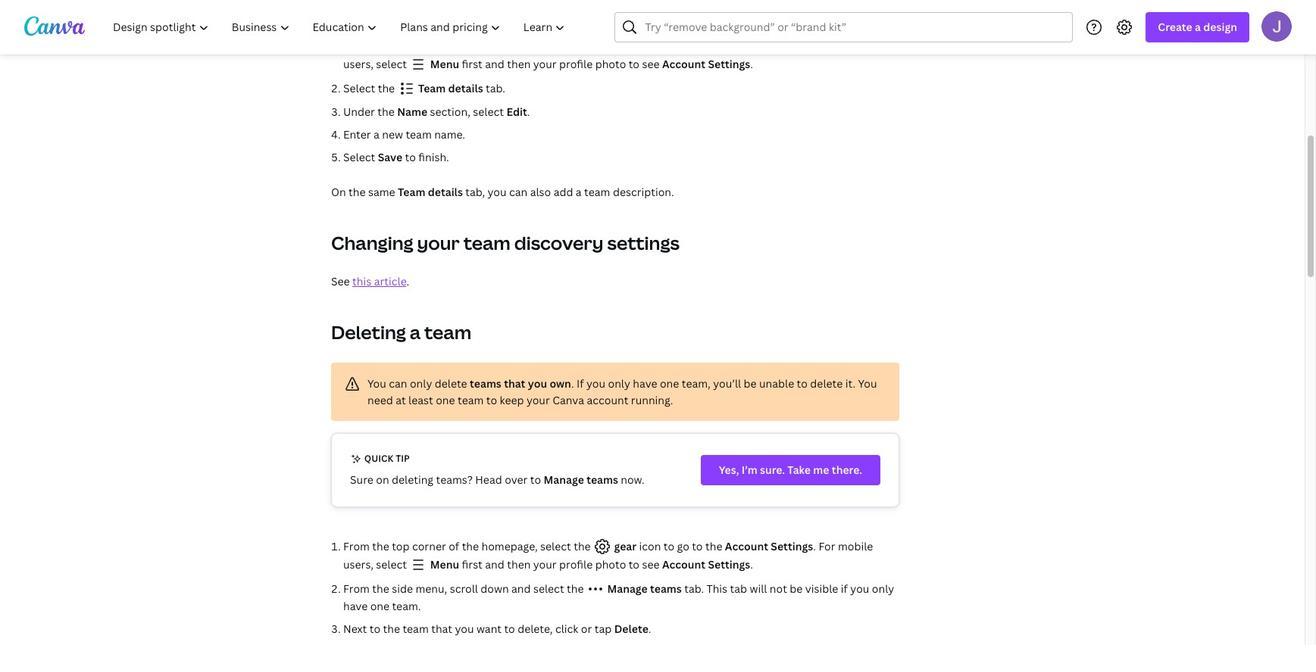 Task type: vqa. For each thing, say whether or not it's contained in the screenshot.
Brand
no



Task type: locate. For each thing, give the bounding box(es) containing it.
want
[[477, 622, 502, 637]]

0 vertical spatial details
[[449, 81, 483, 96]]

a left the design
[[1196, 20, 1202, 34]]

select down enter
[[343, 150, 375, 165]]

only right "if"
[[873, 582, 895, 597]]

see down icon to go to the
[[643, 57, 660, 71]]

1 vertical spatial select
[[343, 150, 375, 165]]

and right down on the left of the page
[[512, 582, 531, 597]]

1 for from the top
[[819, 39, 836, 53]]

icon
[[640, 39, 661, 53], [640, 540, 661, 554]]

first
[[462, 57, 483, 71], [462, 558, 483, 572]]

see
[[643, 57, 660, 71], [643, 558, 660, 572]]

this
[[353, 274, 372, 289]]

mobile
[[838, 39, 874, 53], [838, 540, 874, 554]]

your
[[534, 57, 557, 71], [417, 230, 460, 256], [527, 393, 550, 408], [534, 558, 557, 572]]

see up manage teams
[[643, 558, 660, 572]]

0 horizontal spatial manage
[[544, 473, 584, 488]]

2 vertical spatial and
[[512, 582, 531, 597]]

one right the least
[[436, 393, 455, 408]]

that up keep
[[504, 377, 526, 391]]

a left the new
[[374, 127, 380, 142]]

have up next
[[343, 600, 368, 614]]

settings down gear icon to go to the account settings
[[708, 558, 751, 572]]

description.
[[613, 185, 675, 199]]

one inside tab. this tab will not be visible if you only have one team.
[[370, 600, 390, 614]]

1 horizontal spatial delete
[[811, 377, 843, 391]]

unable
[[760, 377, 795, 391]]

1 see from the top
[[643, 57, 660, 71]]

details left tab,
[[428, 185, 463, 199]]

1 users, from the top
[[343, 57, 374, 71]]

1 horizontal spatial only
[[608, 377, 631, 391]]

settings down icon to go to the
[[708, 57, 751, 71]]

2 mobile from the top
[[838, 540, 874, 554]]

2 menu from the top
[[430, 558, 460, 572]]

under the name section, select edit .
[[343, 105, 530, 119]]

you right it.
[[859, 377, 878, 391]]

name
[[397, 105, 428, 119]]

a
[[1196, 20, 1202, 34], [374, 127, 380, 142], [576, 185, 582, 199], [410, 320, 421, 345]]

tab. this tab will not be visible if you only have one team.
[[343, 582, 895, 614]]

team up you can only delete teams that you own
[[425, 320, 472, 345]]

sure.
[[760, 463, 785, 478]]

from left top on the left of the page
[[343, 540, 370, 554]]

team down team.
[[403, 622, 429, 637]]

1 vertical spatial mobile
[[838, 540, 874, 554]]

the
[[706, 39, 723, 53], [378, 81, 395, 96], [378, 105, 395, 119], [349, 185, 366, 199], [373, 540, 390, 554], [462, 540, 479, 554], [574, 540, 591, 554], [706, 540, 723, 554], [373, 582, 390, 597], [567, 582, 584, 597], [383, 622, 400, 637]]

users, up select the on the left of the page
[[343, 57, 374, 71]]

only inside tab. this tab will not be visible if you only have one team.
[[873, 582, 895, 597]]

tab. inside tab. this tab will not be visible if you only have one team.
[[685, 582, 704, 597]]

manage up delete
[[608, 582, 648, 597]]

1 vertical spatial first
[[462, 558, 483, 572]]

first down from the top corner of the homepage, select the
[[462, 558, 483, 572]]

team,
[[682, 377, 711, 391]]

tab.
[[486, 81, 506, 96], [685, 582, 704, 597]]

0 horizontal spatial have
[[343, 600, 368, 614]]

0 vertical spatial be
[[744, 377, 757, 391]]

1 vertical spatial icon
[[640, 540, 661, 554]]

from up next
[[343, 582, 370, 597]]

1 vertical spatial see
[[643, 558, 660, 572]]

teams left this
[[651, 582, 682, 597]]

you inside . if you only have one team, you'll be unable to delete it. you need at least one team to keep your canva account running.
[[859, 377, 878, 391]]

to
[[664, 39, 675, 53], [692, 39, 703, 53], [629, 57, 640, 71], [405, 150, 416, 165], [797, 377, 808, 391], [487, 393, 497, 408], [531, 473, 541, 488], [664, 540, 675, 554], [692, 540, 703, 554], [629, 558, 640, 572], [370, 622, 381, 637], [505, 622, 515, 637]]

then
[[507, 57, 531, 71], [507, 558, 531, 572]]

0 vertical spatial users,
[[343, 57, 374, 71]]

details
[[449, 81, 483, 96], [428, 185, 463, 199]]

also
[[530, 185, 551, 199]]

select for select save to finish.
[[343, 150, 375, 165]]

0 horizontal spatial one
[[370, 600, 390, 614]]

enter a new team name.
[[343, 127, 465, 142]]

this article link
[[353, 274, 407, 289]]

select
[[376, 57, 407, 71], [473, 105, 504, 119], [541, 540, 571, 554], [376, 558, 407, 572], [534, 582, 565, 597]]

1 horizontal spatial can
[[509, 185, 528, 199]]

you right tab,
[[488, 185, 507, 199]]

one
[[660, 377, 680, 391], [436, 393, 455, 408], [370, 600, 390, 614]]

one left team.
[[370, 600, 390, 614]]

1 vertical spatial . for mobile users, select
[[343, 540, 874, 572]]

1 horizontal spatial tab.
[[685, 582, 704, 597]]

1 vertical spatial from
[[343, 582, 370, 597]]

select right the homepage, at bottom left
[[541, 540, 571, 554]]

finish.
[[419, 150, 449, 165]]

0 horizontal spatial be
[[744, 377, 757, 391]]

yes, i'm sure. take me there.
[[719, 463, 863, 478]]

1 vertical spatial menu
[[430, 558, 460, 572]]

i'm
[[742, 463, 758, 478]]

from for from the top corner of the homepage, select the
[[343, 540, 370, 554]]

0 vertical spatial settings
[[708, 57, 751, 71]]

2 vertical spatial settings
[[708, 558, 751, 572]]

1 vertical spatial then
[[507, 558, 531, 572]]

2 vertical spatial account
[[663, 558, 706, 572]]

you left the own
[[528, 377, 547, 391]]

1 select from the top
[[343, 81, 375, 96]]

0 vertical spatial . for mobile users, select
[[343, 39, 874, 71]]

1 horizontal spatial you
[[859, 377, 878, 391]]

0 vertical spatial photo
[[596, 57, 626, 71]]

can left also
[[509, 185, 528, 199]]

select down top on the left of the page
[[376, 558, 407, 572]]

enter
[[343, 127, 371, 142]]

0 vertical spatial can
[[509, 185, 528, 199]]

you
[[368, 377, 387, 391], [859, 377, 878, 391]]

team right the same
[[398, 185, 426, 199]]

only up 'account' at the left bottom
[[608, 377, 631, 391]]

have up running.
[[633, 377, 658, 391]]

1 horizontal spatial teams
[[587, 473, 619, 488]]

delete down the deleting a team
[[435, 377, 468, 391]]

1 vertical spatial go
[[677, 540, 690, 554]]

select left the edit
[[473, 105, 504, 119]]

select for select the
[[343, 81, 375, 96]]

menu
[[430, 57, 460, 71], [430, 558, 460, 572]]

1 vertical spatial account
[[725, 540, 769, 554]]

0 vertical spatial mobile
[[838, 39, 874, 53]]

1 horizontal spatial manage
[[608, 582, 648, 597]]

and up team details tab.
[[485, 57, 505, 71]]

1 horizontal spatial one
[[436, 393, 455, 408]]

side
[[392, 582, 413, 597]]

1 vertical spatial profile
[[560, 558, 593, 572]]

2 horizontal spatial teams
[[651, 582, 682, 597]]

settings up not
[[771, 540, 814, 554]]

0 vertical spatial and
[[485, 57, 505, 71]]

0 vertical spatial select
[[343, 81, 375, 96]]

corner
[[412, 540, 446, 554]]

1 vertical spatial manage
[[608, 582, 648, 597]]

settings
[[708, 57, 751, 71], [771, 540, 814, 554], [708, 558, 751, 572]]

0 vertical spatial see
[[643, 57, 660, 71]]

menu up team details tab.
[[430, 57, 460, 71]]

2 you from the left
[[859, 377, 878, 391]]

this
[[707, 582, 728, 597]]

account down icon to go to the
[[663, 57, 706, 71]]

1 vertical spatial settings
[[771, 540, 814, 554]]

your inside . if you only have one team, you'll be unable to delete it. you need at least one team to keep your canva account running.
[[527, 393, 550, 408]]

running.
[[631, 393, 674, 408]]

2 see from the top
[[643, 558, 660, 572]]

0 vertical spatial have
[[633, 377, 658, 391]]

. if you only have one team, you'll be unable to delete it. you need at least one team to keep your canva account running.
[[368, 377, 878, 408]]

need
[[368, 393, 393, 408]]

0 vertical spatial for
[[819, 39, 836, 53]]

1 photo from the top
[[596, 57, 626, 71]]

tab. up under the name section, select edit .
[[486, 81, 506, 96]]

0 vertical spatial manage
[[544, 473, 584, 488]]

0 vertical spatial first
[[462, 57, 483, 71]]

users, up next
[[343, 558, 374, 572]]

then down the homepage, at bottom left
[[507, 558, 531, 572]]

1 menu first and then your profile photo to see account settings . from the top
[[428, 57, 754, 71]]

article
[[374, 274, 407, 289]]

manage right the over
[[544, 473, 584, 488]]

name.
[[435, 127, 465, 142]]

yes,
[[719, 463, 740, 478]]

that
[[504, 377, 526, 391], [432, 622, 453, 637]]

have inside . if you only have one team, you'll be unable to delete it. you need at least one team to keep your canva account running.
[[633, 377, 658, 391]]

team down name
[[406, 127, 432, 142]]

select
[[343, 81, 375, 96], [343, 150, 375, 165]]

1 vertical spatial have
[[343, 600, 368, 614]]

you'll
[[714, 377, 742, 391]]

0 vertical spatial icon
[[640, 39, 661, 53]]

team down tab,
[[464, 230, 511, 256]]

a for design
[[1196, 20, 1202, 34]]

2 menu first and then your profile photo to see account settings . from the top
[[428, 558, 754, 572]]

only inside . if you only have one team, you'll be unable to delete it. you need at least one team to keep your canva account running.
[[608, 377, 631, 391]]

1 vertical spatial one
[[436, 393, 455, 408]]

only up the least
[[410, 377, 432, 391]]

head
[[476, 473, 502, 488]]

2 horizontal spatial one
[[660, 377, 680, 391]]

team right add
[[585, 185, 611, 199]]

delete inside . if you only have one team, you'll be unable to delete it. you need at least one team to keep your canva account running.
[[811, 377, 843, 391]]

0 horizontal spatial delete
[[435, 377, 468, 391]]

next to the team that you want to delete, click or tap delete .
[[343, 622, 652, 637]]

0 vertical spatial team
[[418, 81, 446, 96]]

be right 'you'll'
[[744, 377, 757, 391]]

a inside 'dropdown button'
[[1196, 20, 1202, 34]]

1 profile from the top
[[560, 57, 593, 71]]

be inside tab. this tab will not be visible if you only have one team.
[[790, 582, 803, 597]]

a right "deleting"
[[410, 320, 421, 345]]

0 vertical spatial one
[[660, 377, 680, 391]]

tab. left this
[[685, 582, 704, 597]]

1 . for mobile users, select from the top
[[343, 39, 874, 71]]

1 horizontal spatial be
[[790, 582, 803, 597]]

delete left it.
[[811, 377, 843, 391]]

teams left now.
[[587, 473, 619, 488]]

you right if
[[587, 377, 606, 391]]

delete,
[[518, 622, 553, 637]]

if
[[841, 582, 848, 597]]

1 vertical spatial be
[[790, 582, 803, 597]]

from
[[343, 540, 370, 554], [343, 582, 370, 597]]

under
[[343, 105, 375, 119]]

0 vertical spatial then
[[507, 57, 531, 71]]

2 delete from the left
[[811, 377, 843, 391]]

tip
[[396, 453, 410, 466]]

0 horizontal spatial that
[[432, 622, 453, 637]]

select up delete,
[[534, 582, 565, 597]]

first up team details tab.
[[462, 57, 483, 71]]

top
[[392, 540, 410, 554]]

1 vertical spatial photo
[[596, 558, 626, 572]]

you right "if"
[[851, 582, 870, 597]]

account up tab
[[725, 540, 769, 554]]

account down gear icon to go to the account settings
[[663, 558, 706, 572]]

tab,
[[466, 185, 485, 199]]

0 vertical spatial go
[[677, 39, 690, 53]]

2 from from the top
[[343, 582, 370, 597]]

then up the edit
[[507, 57, 531, 71]]

or
[[581, 622, 592, 637]]

see this article .
[[331, 274, 409, 289]]

teams up keep
[[470, 377, 502, 391]]

visible
[[806, 582, 839, 597]]

0 vertical spatial profile
[[560, 57, 593, 71]]

1 vertical spatial tab.
[[685, 582, 704, 597]]

teams
[[470, 377, 502, 391], [587, 473, 619, 488], [651, 582, 682, 597]]

1 vertical spatial users,
[[343, 558, 374, 572]]

team up under the name section, select edit .
[[418, 81, 446, 96]]

that down menu,
[[432, 622, 453, 637]]

2 horizontal spatial only
[[873, 582, 895, 597]]

1 horizontal spatial have
[[633, 377, 658, 391]]

team inside . if you only have one team, you'll be unable to delete it. you need at least one team to keep your canva account running.
[[458, 393, 484, 408]]

you
[[488, 185, 507, 199], [528, 377, 547, 391], [587, 377, 606, 391], [851, 582, 870, 597], [455, 622, 474, 637]]

can up at at the bottom left
[[389, 377, 408, 391]]

own
[[550, 377, 572, 391]]

0 vertical spatial menu
[[430, 57, 460, 71]]

at
[[396, 393, 406, 408]]

1 horizontal spatial that
[[504, 377, 526, 391]]

0 vertical spatial teams
[[470, 377, 502, 391]]

details up section,
[[449, 81, 483, 96]]

0 horizontal spatial you
[[368, 377, 387, 391]]

tab
[[730, 582, 748, 597]]

account
[[587, 393, 629, 408]]

and down the homepage, at bottom left
[[485, 558, 505, 572]]

1 from from the top
[[343, 540, 370, 554]]

be right not
[[790, 582, 803, 597]]

team down you can only delete teams that you own
[[458, 393, 484, 408]]

2 for from the top
[[819, 540, 836, 554]]

select up under
[[343, 81, 375, 96]]

2 select from the top
[[343, 150, 375, 165]]

yes, i'm sure. take me there. link
[[701, 456, 881, 486]]

account
[[663, 57, 706, 71], [725, 540, 769, 554], [663, 558, 706, 572]]

menu down of
[[430, 558, 460, 572]]

1 vertical spatial menu first and then your profile photo to see account settings .
[[428, 558, 754, 572]]

select save to finish.
[[343, 150, 449, 165]]

click
[[556, 622, 579, 637]]

Try "remove background" or "brand kit" search field
[[646, 13, 1064, 42]]

1 vertical spatial for
[[819, 540, 836, 554]]

a for team
[[410, 320, 421, 345]]

.
[[814, 39, 817, 53], [751, 57, 754, 71], [528, 105, 530, 119], [407, 274, 409, 289], [572, 377, 574, 391], [814, 540, 817, 554], [751, 558, 754, 572], [649, 622, 652, 637]]

you up "need"
[[368, 377, 387, 391]]

one up running.
[[660, 377, 680, 391]]

0 horizontal spatial tab.
[[486, 81, 506, 96]]

0 vertical spatial menu first and then your profile photo to see account settings .
[[428, 57, 754, 71]]

photo
[[596, 57, 626, 71], [596, 558, 626, 572]]

0 vertical spatial from
[[343, 540, 370, 554]]

2 vertical spatial one
[[370, 600, 390, 614]]

0 horizontal spatial can
[[389, 377, 408, 391]]



Task type: describe. For each thing, give the bounding box(es) containing it.
1 menu from the top
[[430, 57, 460, 71]]

down
[[481, 582, 509, 597]]

select the
[[343, 81, 398, 96]]

create a design
[[1159, 20, 1238, 34]]

will
[[750, 582, 768, 597]]

2 photo from the top
[[596, 558, 626, 572]]

me
[[814, 463, 830, 478]]

changing
[[331, 230, 414, 256]]

sure on deleting teams? head over to manage teams now.
[[350, 473, 645, 488]]

next
[[343, 622, 367, 637]]

tap
[[595, 622, 612, 637]]

there.
[[832, 463, 863, 478]]

1 vertical spatial teams
[[587, 473, 619, 488]]

on the same team details tab, you can also add a team description.
[[331, 185, 675, 199]]

. inside . if you only have one team, you'll be unable to delete it. you need at least one team to keep your canva account running.
[[572, 377, 574, 391]]

1 go from the top
[[677, 39, 690, 53]]

you can only delete teams that you own
[[368, 377, 572, 391]]

on
[[376, 473, 389, 488]]

0 vertical spatial tab.
[[486, 81, 506, 96]]

you left 'want'
[[455, 622, 474, 637]]

1 icon from the top
[[640, 39, 661, 53]]

a for new
[[374, 127, 380, 142]]

edit
[[507, 105, 528, 119]]

deleting
[[331, 320, 406, 345]]

create a design button
[[1147, 12, 1250, 42]]

menu,
[[416, 582, 448, 597]]

1 vertical spatial details
[[428, 185, 463, 199]]

settings
[[608, 230, 680, 256]]

of
[[449, 540, 460, 554]]

2 icon from the top
[[640, 540, 661, 554]]

1 vertical spatial team
[[398, 185, 426, 199]]

2 then from the top
[[507, 558, 531, 572]]

same
[[368, 185, 395, 199]]

teams?
[[436, 473, 473, 488]]

from the top corner of the homepage, select the
[[343, 540, 594, 554]]

save
[[378, 150, 403, 165]]

homepage,
[[482, 540, 538, 554]]

design
[[1204, 20, 1238, 34]]

0 vertical spatial account
[[663, 57, 706, 71]]

a right add
[[576, 185, 582, 199]]

2 go from the top
[[677, 540, 690, 554]]

deleting
[[392, 473, 434, 488]]

keep
[[500, 393, 524, 408]]

see
[[331, 274, 350, 289]]

delete
[[615, 622, 649, 637]]

discovery
[[515, 230, 604, 256]]

you inside . if you only have one team, you'll be unable to delete it. you need at least one team to keep your canva account running.
[[587, 377, 606, 391]]

1 first from the top
[[462, 57, 483, 71]]

1 delete from the left
[[435, 377, 468, 391]]

2 . for mobile users, select from the top
[[343, 540, 874, 572]]

least
[[409, 393, 433, 408]]

team.
[[392, 600, 421, 614]]

new
[[382, 127, 403, 142]]

sure
[[350, 473, 374, 488]]

create
[[1159, 20, 1193, 34]]

team details tab.
[[416, 81, 506, 96]]

add
[[554, 185, 574, 199]]

now.
[[621, 473, 645, 488]]

have inside tab. this tab will not be visible if you only have one team.
[[343, 600, 368, 614]]

select up select the on the left of the page
[[376, 57, 407, 71]]

top level navigation element
[[103, 12, 579, 42]]

1 then from the top
[[507, 57, 531, 71]]

take
[[788, 463, 811, 478]]

deleting a team
[[331, 320, 472, 345]]

2 vertical spatial teams
[[651, 582, 682, 597]]

not
[[770, 582, 788, 597]]

on
[[331, 185, 346, 199]]

icon to go to the
[[640, 39, 725, 53]]

over
[[505, 473, 528, 488]]

you inside tab. this tab will not be visible if you only have one team.
[[851, 582, 870, 597]]

gear
[[615, 540, 637, 554]]

0 horizontal spatial only
[[410, 377, 432, 391]]

gear icon to go to the account settings
[[615, 540, 814, 554]]

canva
[[553, 393, 585, 408]]

jacob simon image
[[1262, 11, 1293, 41]]

scroll
[[450, 582, 478, 597]]

quick
[[365, 453, 394, 466]]

section,
[[430, 105, 471, 119]]

quick tip
[[362, 453, 410, 466]]

if
[[577, 377, 584, 391]]

from for from the side menu, scroll down and select the
[[343, 582, 370, 597]]

0 vertical spatial that
[[504, 377, 526, 391]]

1 vertical spatial that
[[432, 622, 453, 637]]

it.
[[846, 377, 856, 391]]

1 you from the left
[[368, 377, 387, 391]]

be inside . if you only have one team, you'll be unable to delete it. you need at least one team to keep your canva account running.
[[744, 377, 757, 391]]

1 mobile from the top
[[838, 39, 874, 53]]

manage teams
[[608, 582, 682, 597]]

2 users, from the top
[[343, 558, 374, 572]]

1 vertical spatial and
[[485, 558, 505, 572]]

1 vertical spatial can
[[389, 377, 408, 391]]

2 first from the top
[[462, 558, 483, 572]]

0 horizontal spatial teams
[[470, 377, 502, 391]]

from the side menu, scroll down and select the
[[343, 582, 587, 597]]

2 profile from the top
[[560, 558, 593, 572]]

changing your team discovery settings
[[331, 230, 680, 256]]



